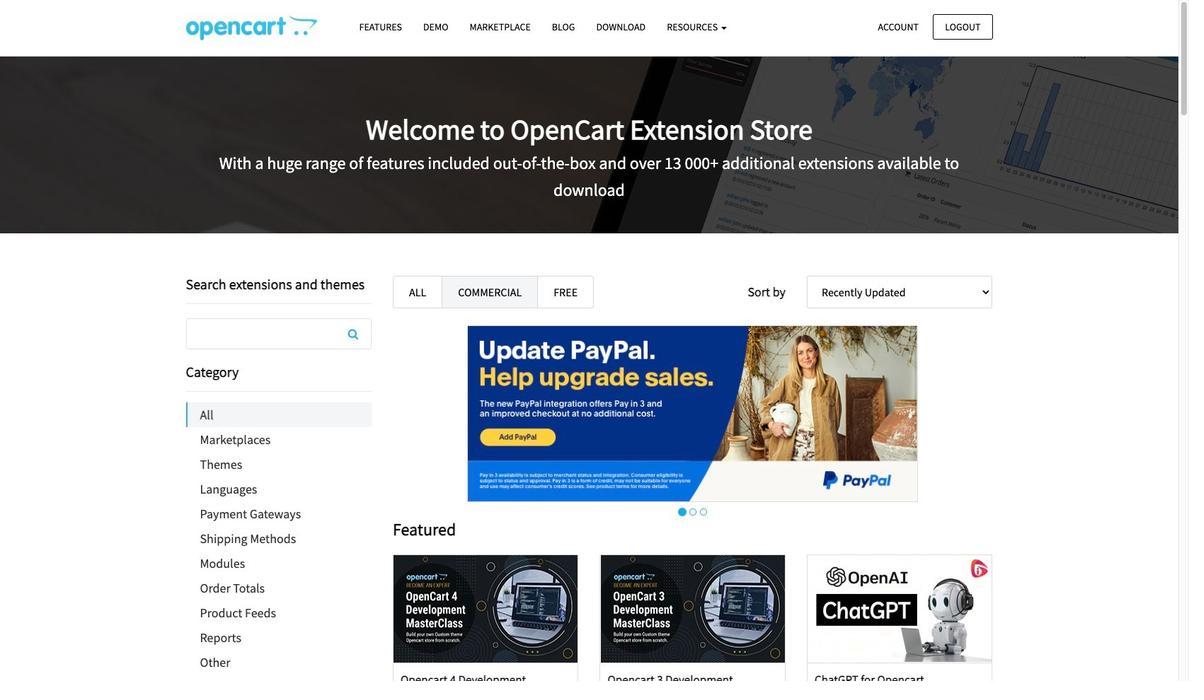 Task type: describe. For each thing, give the bounding box(es) containing it.
chatgpt for opencart image
[[808, 556, 992, 663]]

paypal payment gateway image
[[468, 326, 919, 503]]

opencart 4 development masterclass image
[[394, 556, 578, 663]]

search image
[[348, 329, 359, 340]]



Task type: locate. For each thing, give the bounding box(es) containing it.
opencart extensions image
[[186, 15, 317, 40]]

opencart 3 development masterclass image
[[601, 556, 785, 663]]



Task type: vqa. For each thing, say whether or not it's contained in the screenshot.
Opencart 4 Development Masterclass image
yes



